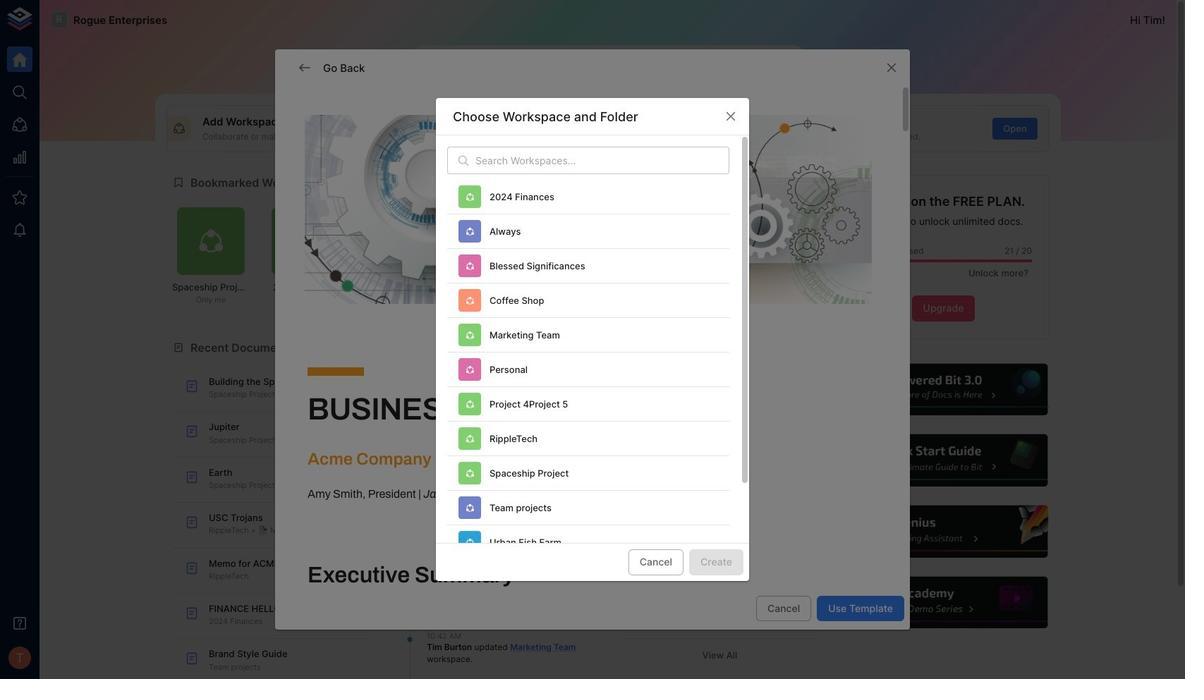 Task type: locate. For each thing, give the bounding box(es) containing it.
help image
[[837, 362, 1050, 418], [837, 433, 1050, 489], [837, 504, 1050, 560], [837, 575, 1050, 631]]

dialog
[[275, 50, 910, 679], [436, 98, 749, 601]]



Task type: describe. For each thing, give the bounding box(es) containing it.
3 help image from the top
[[837, 504, 1050, 560]]

4 help image from the top
[[837, 575, 1050, 631]]

2 help image from the top
[[837, 433, 1050, 489]]

Search Workspaces... text field
[[475, 147, 729, 175]]

1 help image from the top
[[837, 362, 1050, 418]]



Task type: vqa. For each thing, say whether or not it's contained in the screenshot.
fourth 'help' image from the bottom of the page
yes



